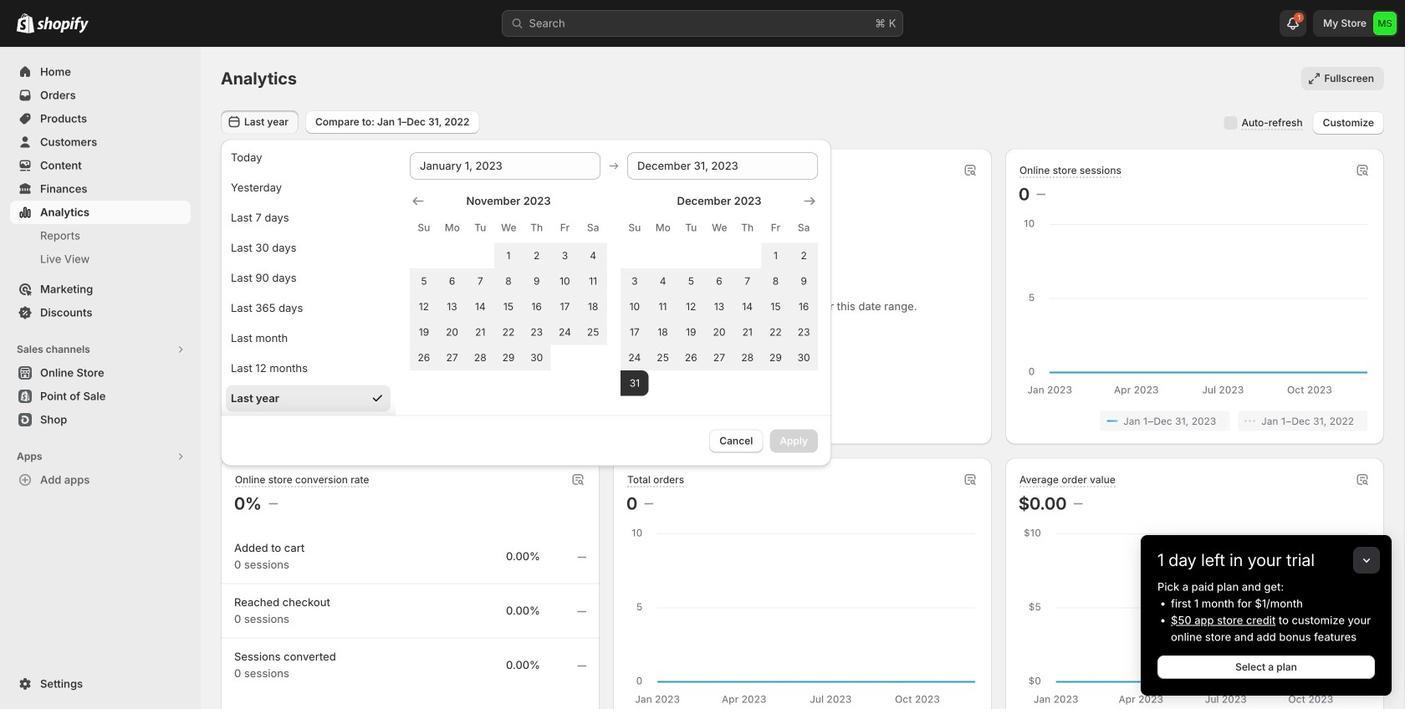 Task type: describe. For each thing, give the bounding box(es) containing it.
wednesday element for second friday element from right
[[495, 213, 523, 243]]

sunday element for "tuesday" element corresponding to second friday element from left's wednesday "element"
[[621, 213, 649, 243]]

1 grid from the left
[[410, 193, 608, 371]]

wednesday element for second friday element from left
[[706, 213, 734, 243]]

saturday element for second friday element from left
[[790, 213, 818, 243]]

tuesday element for second friday element from left's wednesday "element"
[[677, 213, 706, 243]]

monday element for sunday element corresponding to "tuesday" element associated with wednesday "element" for second friday element from right
[[438, 213, 467, 243]]

saturday element for second friday element from right
[[579, 213, 608, 243]]



Task type: locate. For each thing, give the bounding box(es) containing it.
1 horizontal spatial tuesday element
[[677, 213, 706, 243]]

sunday element
[[410, 213, 438, 243], [621, 213, 649, 243]]

tuesday element down yyyy-mm-dd text box
[[677, 213, 706, 243]]

thursday element down yyyy-mm-dd text box
[[734, 213, 762, 243]]

0 horizontal spatial sunday element
[[410, 213, 438, 243]]

1 horizontal spatial monday element
[[649, 213, 677, 243]]

friday element
[[551, 213, 579, 243], [762, 213, 790, 243]]

1 horizontal spatial sunday element
[[621, 213, 649, 243]]

1 tuesday element from the left
[[467, 213, 495, 243]]

2 list from the left
[[1023, 411, 1368, 431]]

0 horizontal spatial shopify image
[[17, 13, 34, 33]]

2 sunday element from the left
[[621, 213, 649, 243]]

1 monday element from the left
[[438, 213, 467, 243]]

2 grid from the left
[[621, 193, 818, 396]]

thursday element
[[523, 213, 551, 243], [734, 213, 762, 243]]

1 wednesday element from the left
[[495, 213, 523, 243]]

monday element
[[438, 213, 467, 243], [649, 213, 677, 243]]

monday element for "tuesday" element corresponding to second friday element from left's wednesday "element" sunday element
[[649, 213, 677, 243]]

1 horizontal spatial grid
[[621, 193, 818, 396]]

1 horizontal spatial thursday element
[[734, 213, 762, 243]]

thursday element for second friday element from left's wednesday "element"
[[734, 213, 762, 243]]

1 sunday element from the left
[[410, 213, 438, 243]]

1 horizontal spatial shopify image
[[37, 17, 89, 33]]

0 horizontal spatial saturday element
[[579, 213, 608, 243]]

2 friday element from the left
[[762, 213, 790, 243]]

1 horizontal spatial saturday element
[[790, 213, 818, 243]]

1 list from the left
[[238, 411, 583, 431]]

1 horizontal spatial friday element
[[762, 213, 790, 243]]

thursday element down yyyy-mm-dd text field
[[523, 213, 551, 243]]

2 saturday element from the left
[[790, 213, 818, 243]]

sunday element for "tuesday" element associated with wednesday "element" for second friday element from right
[[410, 213, 438, 243]]

tuesday element for wednesday "element" for second friday element from right
[[467, 213, 495, 243]]

saturday element
[[579, 213, 608, 243], [790, 213, 818, 243]]

1 horizontal spatial list
[[1023, 411, 1368, 431]]

2 tuesday element from the left
[[677, 213, 706, 243]]

0 horizontal spatial tuesday element
[[467, 213, 495, 243]]

0 horizontal spatial friday element
[[551, 213, 579, 243]]

YYYY-MM-DD text field
[[410, 153, 601, 180]]

grid
[[410, 193, 608, 371], [621, 193, 818, 396]]

2 monday element from the left
[[649, 213, 677, 243]]

tuesday element
[[467, 213, 495, 243], [677, 213, 706, 243]]

my store image
[[1374, 12, 1398, 35]]

1 friday element from the left
[[551, 213, 579, 243]]

thursday element for wednesday "element" for second friday element from right
[[523, 213, 551, 243]]

2 wednesday element from the left
[[706, 213, 734, 243]]

0 horizontal spatial list
[[238, 411, 583, 431]]

wednesday element down yyyy-mm-dd text field
[[495, 213, 523, 243]]

wednesday element down yyyy-mm-dd text box
[[706, 213, 734, 243]]

0 horizontal spatial grid
[[410, 193, 608, 371]]

YYYY-MM-DD text field
[[628, 153, 818, 180]]

shopify image
[[17, 13, 34, 33], [37, 17, 89, 33]]

0 horizontal spatial wednesday element
[[495, 213, 523, 243]]

2 thursday element from the left
[[734, 213, 762, 243]]

0 horizontal spatial monday element
[[438, 213, 467, 243]]

1 horizontal spatial wednesday element
[[706, 213, 734, 243]]

list
[[238, 411, 583, 431], [1023, 411, 1368, 431]]

wednesday element
[[495, 213, 523, 243], [706, 213, 734, 243]]

1 saturday element from the left
[[579, 213, 608, 243]]

1 thursday element from the left
[[523, 213, 551, 243]]

0 horizontal spatial thursday element
[[523, 213, 551, 243]]

tuesday element down yyyy-mm-dd text field
[[467, 213, 495, 243]]



Task type: vqa. For each thing, say whether or not it's contained in the screenshot.
second Thursday element from right
yes



